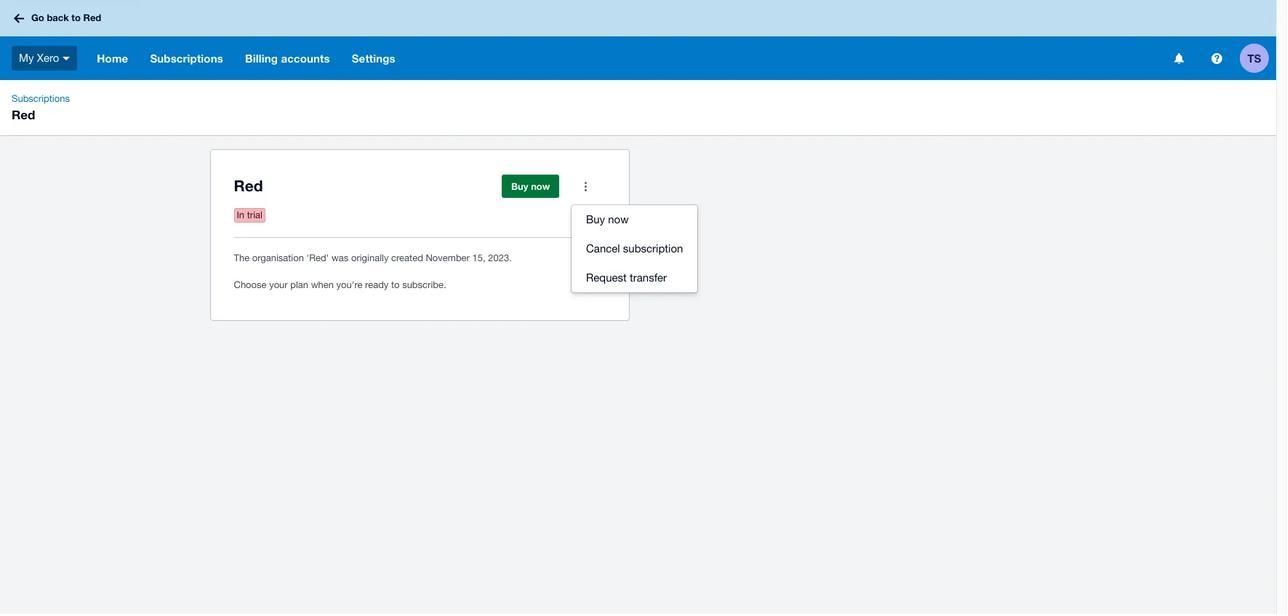 Task type: locate. For each thing, give the bounding box(es) containing it.
back
[[47, 12, 69, 23]]

november
[[426, 252, 470, 263]]

0 horizontal spatial to
[[72, 12, 81, 23]]

red down my
[[12, 107, 35, 122]]

red up in trial
[[234, 177, 263, 195]]

red inside banner
[[83, 12, 101, 23]]

home
[[97, 52, 128, 65]]

1 horizontal spatial buy
[[586, 213, 605, 226]]

buy now
[[511, 180, 550, 192], [586, 213, 629, 226]]

subscriptions for subscriptions red
[[12, 93, 70, 104]]

go
[[31, 12, 44, 23]]

your
[[269, 279, 288, 290]]

to right back
[[72, 12, 81, 23]]

cancel
[[586, 242, 620, 255]]

0 vertical spatial subscriptions
[[150, 52, 223, 65]]

banner
[[0, 0, 1277, 80]]

buy now link left more row options image
[[502, 175, 560, 198]]

1 horizontal spatial subscriptions
[[150, 52, 223, 65]]

1 horizontal spatial buy now
[[586, 213, 629, 226]]

1 vertical spatial to
[[391, 279, 400, 290]]

1 horizontal spatial subscriptions link
[[139, 36, 234, 80]]

was
[[332, 252, 349, 263]]

0 horizontal spatial now
[[531, 180, 550, 192]]

buy now link up cancel subscription
[[572, 205, 698, 234]]

0 horizontal spatial buy now link
[[502, 175, 560, 198]]

1 horizontal spatial to
[[391, 279, 400, 290]]

1 vertical spatial buy now
[[586, 213, 629, 226]]

1 vertical spatial now
[[608, 213, 629, 226]]

1 vertical spatial buy
[[586, 213, 605, 226]]

now inside group
[[608, 213, 629, 226]]

ts
[[1248, 51, 1262, 64]]

buy left more row options image
[[511, 180, 529, 192]]

0 vertical spatial buy now
[[511, 180, 550, 192]]

0 horizontal spatial red
[[12, 107, 35, 122]]

svg image
[[14, 13, 24, 23], [1175, 53, 1184, 64], [1212, 53, 1223, 64]]

subscriptions inside banner
[[150, 52, 223, 65]]

0 vertical spatial subscriptions link
[[139, 36, 234, 80]]

now up cancel
[[608, 213, 629, 226]]

buy now inside group
[[586, 213, 629, 226]]

0 horizontal spatial svg image
[[14, 13, 24, 23]]

buy now up cancel
[[586, 213, 629, 226]]

0 vertical spatial buy
[[511, 180, 529, 192]]

now left more row options image
[[531, 180, 550, 192]]

buy now link
[[502, 175, 560, 198], [572, 205, 698, 234]]

group containing buy now
[[572, 205, 698, 292]]

0 vertical spatial to
[[72, 12, 81, 23]]

the organisation 'red' was originally created november 15, 2023 .
[[234, 252, 512, 263]]

buy up cancel
[[586, 213, 605, 226]]

1 vertical spatial red
[[12, 107, 35, 122]]

0 horizontal spatial subscriptions
[[12, 93, 70, 104]]

1 vertical spatial subscriptions link
[[6, 92, 76, 106]]

0 horizontal spatial buy
[[511, 180, 529, 192]]

15,
[[473, 252, 486, 263]]

to
[[72, 12, 81, 23], [391, 279, 400, 290]]

accounts
[[281, 52, 330, 65]]

1 horizontal spatial now
[[608, 213, 629, 226]]

originally
[[351, 252, 389, 263]]

to right ready
[[391, 279, 400, 290]]

ready
[[365, 279, 389, 290]]

subscriptions
[[150, 52, 223, 65], [12, 93, 70, 104]]

2 horizontal spatial red
[[234, 177, 263, 195]]

created
[[391, 252, 423, 263]]

settings
[[352, 52, 396, 65]]

group
[[572, 205, 698, 292]]

buy
[[511, 180, 529, 192], [586, 213, 605, 226]]

1 horizontal spatial buy now link
[[572, 205, 698, 234]]

buy inside group
[[586, 213, 605, 226]]

1 horizontal spatial red
[[83, 12, 101, 23]]

red
[[83, 12, 101, 23], [12, 107, 35, 122], [234, 177, 263, 195]]

0 vertical spatial red
[[83, 12, 101, 23]]

red right back
[[83, 12, 101, 23]]

2 vertical spatial red
[[234, 177, 263, 195]]

subscribe.
[[402, 279, 446, 290]]

subscriptions link
[[139, 36, 234, 80], [6, 92, 76, 106]]

0 horizontal spatial subscriptions link
[[6, 92, 76, 106]]

now
[[531, 180, 550, 192], [608, 213, 629, 226]]

my
[[19, 51, 34, 64]]

1 vertical spatial buy now link
[[572, 205, 698, 234]]

1 vertical spatial subscriptions
[[12, 93, 70, 104]]

billing accounts
[[245, 52, 330, 65]]

the
[[234, 252, 250, 263]]

subscriptions red
[[12, 93, 70, 122]]

buy now left more row options image
[[511, 180, 550, 192]]

'red'
[[307, 252, 329, 263]]



Task type: vqa. For each thing, say whether or not it's contained in the screenshot.
text box
no



Task type: describe. For each thing, give the bounding box(es) containing it.
when
[[311, 279, 334, 290]]

xero
[[37, 51, 59, 64]]

svg image
[[63, 57, 70, 60]]

request transfer
[[586, 271, 667, 284]]

2 horizontal spatial svg image
[[1212, 53, 1223, 64]]

.
[[509, 252, 512, 263]]

plan
[[290, 279, 309, 290]]

request
[[586, 271, 627, 284]]

request transfer link
[[572, 263, 698, 292]]

home link
[[86, 36, 139, 80]]

red inside subscriptions red
[[12, 107, 35, 122]]

in trial
[[237, 210, 263, 220]]

svg image inside go back to red link
[[14, 13, 24, 23]]

more row options image
[[571, 172, 601, 201]]

settings button
[[341, 36, 407, 80]]

2023
[[488, 252, 509, 263]]

banner containing ts
[[0, 0, 1277, 80]]

you're
[[337, 279, 363, 290]]

to inside go back to red link
[[72, 12, 81, 23]]

subscription
[[623, 242, 683, 255]]

in
[[237, 210, 245, 220]]

0 vertical spatial buy now link
[[502, 175, 560, 198]]

go back to red link
[[9, 5, 110, 31]]

trial
[[247, 210, 263, 220]]

subscriptions for subscriptions
[[150, 52, 223, 65]]

choose your plan when you're ready to subscribe.
[[234, 279, 446, 290]]

billing accounts link
[[234, 36, 341, 80]]

cancel subscription button
[[572, 234, 698, 263]]

cancel subscription
[[586, 242, 683, 255]]

go back to red
[[31, 12, 101, 23]]

buy for buy now link to the top
[[511, 180, 529, 192]]

ts button
[[1240, 36, 1277, 80]]

0 vertical spatial now
[[531, 180, 550, 192]]

0 horizontal spatial buy now
[[511, 180, 550, 192]]

1 horizontal spatial svg image
[[1175, 53, 1184, 64]]

buy for the rightmost buy now link
[[586, 213, 605, 226]]

billing
[[245, 52, 278, 65]]

choose
[[234, 279, 267, 290]]

transfer
[[630, 271, 667, 284]]

my xero button
[[0, 36, 86, 80]]

my xero
[[19, 51, 59, 64]]

organisation
[[252, 252, 304, 263]]



